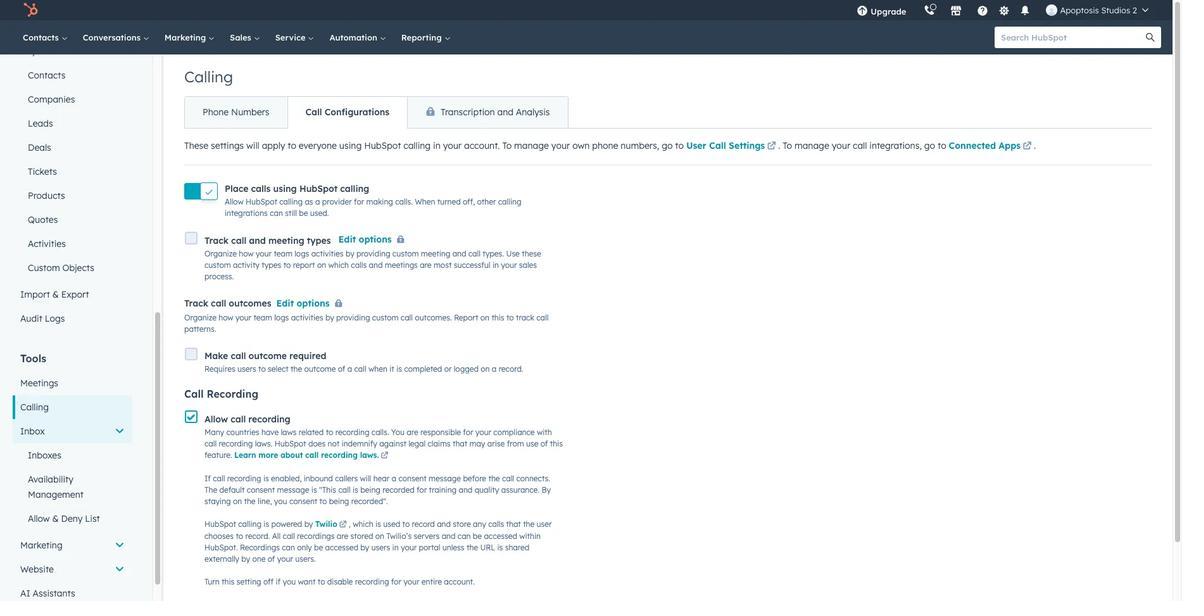 Task type: describe. For each thing, give the bounding box(es) containing it.
1 vertical spatial laws.
[[360, 450, 379, 460]]

record
[[412, 519, 435, 529]]

2 horizontal spatial be
[[473, 531, 482, 541]]

companies link
[[13, 87, 132, 111]]

stored
[[351, 531, 373, 541]]

inbox
[[20, 426, 45, 437]]

connected apps link
[[949, 139, 1034, 155]]

for inside if call recording is enabled, inbound callers will hear a consent message before the call connects. the default consent message is "this call is being recorded for training and quality assurance. by staying on the line, you consent to being recorded".
[[417, 485, 427, 494]]

import & export
[[20, 289, 89, 300]]

call up activity
[[231, 235, 247, 246]]

recordings
[[240, 543, 280, 552]]

staying
[[205, 496, 231, 506]]

0 vertical spatial contacts
[[23, 32, 61, 42]]

call inside learn more about call recording laws. link
[[305, 450, 319, 460]]

is down inbound
[[312, 485, 317, 494]]

1 vertical spatial call
[[709, 140, 726, 151]]

to right want
[[318, 577, 325, 586]]

contacts link for conversations "link"
[[15, 20, 75, 54]]

edit for track call and meeting types
[[339, 234, 356, 245]]

outcomes.
[[415, 313, 452, 322]]

the up within
[[523, 519, 535, 529]]

settings image
[[999, 5, 1010, 17]]

own
[[573, 140, 590, 151]]

record. inside make call outcome required requires users to select the outcome of a call when it is completed or logged on a record.
[[499, 364, 524, 374]]

0 vertical spatial message
[[429, 473, 461, 483]]

& for import
[[52, 289, 59, 300]]

a left when at the bottom
[[348, 364, 352, 374]]

on inside if call recording is enabled, inbound callers will hear a consent message before the call connects. the default consent message is "this call is being recorded for training and quality assurance. by staying on the line, you consent to being recorded".
[[233, 496, 242, 506]]

0 vertical spatial account.
[[464, 140, 500, 151]]

laws
[[281, 427, 297, 437]]

calls inside place calls using hubspot calling allow hubspot calling as a provider for making calls. when turned off, other calling integrations can still be used.
[[251, 183, 271, 195]]

edit options for track call and meeting types
[[339, 234, 392, 245]]

audit logs link
[[13, 307, 132, 331]]

can inside place calls using hubspot calling allow hubspot calling as a provider for making calls. when turned off, other calling integrations can still be used.
[[270, 209, 283, 218]]

activities for patterns.
[[291, 313, 323, 322]]

import
[[20, 289, 50, 300]]

0 vertical spatial calling
[[184, 67, 233, 86]]

the left line,
[[244, 496, 256, 506]]

completed
[[404, 364, 442, 374]]

options for track call and meeting types
[[359, 234, 392, 245]]

1 vertical spatial accessed
[[325, 543, 359, 552]]

1 horizontal spatial accessed
[[484, 531, 517, 541]]

call for call recording
[[184, 388, 204, 400]]

calling up still
[[280, 197, 303, 207]]

types.
[[483, 249, 504, 259]]

it
[[390, 364, 394, 374]]

hubspot up the as
[[300, 183, 338, 195]]

line,
[[258, 496, 272, 506]]

track call outcomes
[[184, 297, 271, 309]]

1 horizontal spatial outcome
[[304, 364, 336, 374]]

apoptosis studios 2
[[1061, 5, 1138, 15]]

0 horizontal spatial consent
[[247, 485, 275, 494]]

call right if
[[213, 473, 225, 483]]

inbox button
[[13, 419, 132, 443]]

inboxes
[[28, 450, 61, 461]]

before
[[463, 473, 487, 483]]

marketing link
[[157, 20, 222, 54]]

by inside organize how your team logs activities by providing custom meeting and call types. use these custom activity types to report on which calls and meetings are most successful in your sales process.
[[346, 249, 355, 259]]

by up recordings
[[304, 519, 313, 529]]

from
[[507, 439, 524, 448]]

call down callers
[[339, 485, 351, 494]]

these settings will apply to everyone using hubspot calling in your account. to manage your own phone numbers, go to
[[184, 140, 687, 151]]

recording down countries at the bottom left of page
[[219, 439, 253, 448]]

marketing button
[[13, 533, 132, 557]]

setting
[[237, 577, 261, 586]]

organize for organize how your team logs activities by providing custom call outcomes. report on this to track call patterns.
[[184, 313, 217, 322]]

calling icon button
[[919, 2, 941, 18]]

numbers
[[231, 106, 270, 118]]

1 horizontal spatial types
[[307, 235, 331, 246]]

1 horizontal spatial be
[[314, 543, 323, 552]]

allow for allow & deny list
[[28, 513, 50, 524]]

laws. inside "many countries have laws related to recording calls. you are responsible for your compliance with call recording laws. hubspot does not indemnify against legal claims that may arise from use of this feature."
[[255, 439, 273, 448]]

the up quality in the bottom of the page
[[489, 473, 500, 483]]

externally
[[205, 554, 239, 563]]

edit for track call outcomes
[[276, 298, 294, 309]]

availability
[[28, 474, 73, 485]]

other
[[477, 197, 496, 207]]

1 vertical spatial can
[[458, 531, 471, 541]]

successful
[[454, 261, 491, 270]]

record. inside , which is used to record and store any calls that the user chooses to record. all call recordings are stored on twilio's servers and can be  accessed within hubspot. recordings can only be accessed by users in your portal unless the url is shared externally by one of your users.
[[245, 531, 270, 541]]

to inside organize how your team logs activities by providing custom call outcomes. report on this to track call patterns.
[[507, 313, 514, 322]]

for left entire
[[391, 577, 402, 586]]

your down use
[[501, 261, 517, 270]]

your inside "many countries have laws related to recording calls. you are responsible for your compliance with call recording laws. hubspot does not indemnify against legal claims that may arise from use of this feature."
[[476, 427, 492, 437]]

ai assistants link
[[13, 581, 132, 601]]

custom objects
[[28, 262, 94, 274]]

link opens in a new window image for these settings will apply to everyone using hubspot calling in your account. to manage your own phone numbers, go to
[[767, 139, 776, 155]]

recording up indemnify
[[336, 427, 370, 437]]

on inside organize how your team logs activities by providing custom meeting and call types. use these custom activity types to report on which calls and meetings are most successful in your sales process.
[[317, 261, 326, 270]]

call right 'make'
[[231, 350, 246, 362]]

. for .
[[1034, 140, 1036, 151]]

your left integrations,
[[832, 140, 851, 151]]

portal
[[419, 543, 441, 552]]

outcomes
[[229, 297, 271, 309]]

is inside make call outcome required requires users to select the outcome of a call when it is completed or logged on a record.
[[397, 364, 402, 374]]

about
[[281, 450, 303, 460]]

select
[[268, 364, 289, 374]]

claims
[[428, 439, 451, 448]]

your left users.
[[277, 554, 293, 563]]

hubspot down configurations at top
[[364, 140, 401, 151]]

automation
[[330, 32, 380, 42]]

learn more about call recording laws. link
[[234, 450, 390, 461]]

a right logged
[[492, 364, 497, 374]]

deny
[[61, 513, 83, 524]]

analysis
[[516, 106, 550, 118]]

are inside , which is used to record and store any calls that the user chooses to record. all call recordings are stored on twilio's servers and can be  accessed within hubspot. recordings can only be accessed by users in your portal unless the url is shared externally by one of your users.
[[337, 531, 349, 541]]

quotes
[[28, 214, 58, 225]]

recorded
[[383, 485, 415, 494]]

by inside organize how your team logs activities by providing custom call outcomes. report on this to track call patterns.
[[326, 313, 334, 322]]

recording up have
[[249, 413, 291, 425]]

to left user
[[675, 140, 684, 151]]

products link
[[13, 184, 132, 208]]

to inside make call outcome required requires users to select the outcome of a call when it is completed or logged on a record.
[[258, 364, 266, 374]]

sales
[[230, 32, 254, 42]]

& for allow
[[52, 513, 59, 524]]

tickets
[[28, 166, 57, 177]]

phone
[[203, 106, 229, 118]]

these
[[522, 249, 541, 259]]

1 horizontal spatial consent
[[289, 496, 317, 506]]

import & export link
[[13, 282, 132, 307]]

to inside if call recording is enabled, inbound callers will hear a consent message before the call connects. the default consent message is "this call is being recorded for training and quality assurance. by staying on the line, you consent to being recorded".
[[320, 496, 327, 506]]

using inside place calls using hubspot calling allow hubspot calling as a provider for making calls. when turned off, other calling integrations can still be used.
[[273, 183, 297, 195]]

calls inside organize how your team logs activities by providing custom meeting and call types. use these custom activity types to report on which calls and meetings are most successful in your sales process.
[[351, 261, 367, 270]]

of inside make call outcome required requires users to select the outcome of a call when it is completed or logged on a record.
[[338, 364, 345, 374]]

not
[[328, 439, 340, 448]]

users inside make call outcome required requires users to select the outcome of a call when it is completed or logged on a record.
[[238, 364, 256, 374]]

meeting inside organize how your team logs activities by providing custom meeting and call types. use these custom activity types to report on which calls and meetings are most successful in your sales process.
[[421, 249, 451, 259]]

and left store
[[437, 519, 451, 529]]

call left integrations,
[[853, 140, 867, 151]]

availability management link
[[13, 467, 132, 507]]

to up twilio's
[[403, 519, 410, 529]]

is left enabled,
[[263, 473, 269, 483]]

make call outcome required requires users to select the outcome of a call when it is completed or logged on a record.
[[205, 350, 524, 374]]

when
[[369, 364, 388, 374]]

1 go from the left
[[662, 140, 673, 151]]

used
[[383, 519, 400, 529]]

and up activity
[[249, 235, 266, 246]]

meetings
[[20, 378, 58, 389]]

tools
[[20, 352, 46, 365]]

call left when at the bottom
[[354, 364, 367, 374]]

meetings
[[385, 261, 418, 270]]

hubspot up integrations
[[246, 197, 277, 207]]

most
[[434, 261, 452, 270]]

0 horizontal spatial will
[[246, 140, 260, 151]]

powered
[[271, 519, 302, 529]]

call down "process."
[[211, 297, 226, 309]]

objects button
[[13, 39, 132, 63]]

calling up when
[[404, 140, 431, 151]]

report
[[293, 261, 315, 270]]

activities
[[28, 238, 66, 250]]

connects.
[[516, 473, 550, 483]]

many countries have laws related to recording calls. you are responsible for your compliance with call recording laws. hubspot does not indemnify against legal claims that may arise from use of this feature.
[[205, 427, 563, 460]]

your left entire
[[404, 577, 420, 586]]

1 horizontal spatial marketing
[[165, 32, 208, 42]]

organize for organize how your team logs activities by providing custom meeting and call types. use these custom activity types to report on which calls and meetings are most successful in your sales process.
[[205, 249, 237, 259]]

calling right the other
[[498, 197, 522, 207]]

is right url
[[497, 543, 503, 552]]

feature.
[[205, 450, 232, 460]]

conversations
[[83, 32, 143, 42]]

you
[[391, 427, 405, 437]]

enabled,
[[271, 473, 302, 483]]

automation link
[[322, 20, 394, 54]]

inboxes link
[[13, 443, 132, 467]]

the left url
[[467, 543, 478, 552]]

a inside if call recording is enabled, inbound callers will hear a consent message before the call connects. the default consent message is "this call is being recorded for training and quality assurance. by staying on the line, you consent to being recorded".
[[392, 473, 397, 483]]

call up countries at the bottom left of page
[[231, 413, 246, 425]]

2 horizontal spatial consent
[[399, 473, 427, 483]]

this inside "many countries have laws related to recording calls. you are responsible for your compliance with call recording laws. hubspot does not indemnify against legal claims that may arise from use of this feature."
[[550, 439, 563, 448]]

marketplaces image
[[951, 6, 962, 17]]

0 horizontal spatial message
[[277, 485, 309, 494]]

tools element
[[13, 352, 132, 601]]

many
[[205, 427, 224, 437]]

calling up recordings
[[238, 519, 262, 529]]

if
[[205, 473, 211, 483]]

recordings
[[297, 531, 335, 541]]

, which is used to record and store any calls that the user chooses to record. all call recordings are stored on twilio's servers and can be  accessed within hubspot. recordings can only be accessed by users in your portal unless the url is shared externally by one of your users.
[[205, 519, 552, 563]]

tickets link
[[13, 160, 132, 184]]

to right the chooses
[[236, 531, 243, 541]]

is left used
[[376, 519, 381, 529]]

calling up the 'provider'
[[340, 183, 369, 195]]

marketing inside button
[[20, 540, 63, 551]]

recording down not
[[321, 450, 358, 460]]

to left the connected
[[938, 140, 947, 151]]

activities link
[[13, 232, 132, 256]]

call recording
[[184, 388, 258, 400]]

reporting
[[401, 32, 444, 42]]

list
[[85, 513, 100, 524]]

call left outcomes.
[[401, 313, 413, 322]]

team for types
[[274, 249, 293, 259]]

your down twilio's
[[401, 543, 417, 552]]

edit options button for track call outcomes
[[276, 296, 348, 312]]

website
[[20, 564, 54, 575]]

1 vertical spatial custom
[[205, 261, 231, 270]]



Task type: locate. For each thing, give the bounding box(es) containing it.
used.
[[310, 209, 329, 218]]

activities for types
[[311, 249, 344, 259]]

0 vertical spatial edit options
[[339, 234, 392, 245]]

"this
[[319, 485, 336, 494]]

conversations link
[[75, 20, 157, 54]]

2 vertical spatial this
[[222, 577, 235, 586]]

audit
[[20, 313, 42, 324]]

0 vertical spatial will
[[246, 140, 260, 151]]

track for track call and meeting types
[[205, 235, 229, 246]]

connected
[[949, 140, 996, 151]]

edit up organize how your team logs activities by providing custom meeting and call types. use these custom activity types to report on which calls and meetings are most successful in your sales process.
[[339, 234, 356, 245]]

record. up recordings
[[245, 531, 270, 541]]

call up everyone
[[306, 106, 322, 118]]

1 manage from the left
[[514, 140, 549, 151]]

call right track at the bottom left of the page
[[537, 313, 549, 322]]

accessed down stored at the bottom left of page
[[325, 543, 359, 552]]

0 vertical spatial accessed
[[484, 531, 517, 541]]

accessed
[[484, 531, 517, 541], [325, 543, 359, 552]]

0 horizontal spatial record.
[[245, 531, 270, 541]]

call
[[853, 140, 867, 151], [231, 235, 247, 246], [469, 249, 481, 259], [211, 297, 226, 309], [401, 313, 413, 322], [537, 313, 549, 322], [231, 350, 246, 362], [354, 364, 367, 374], [231, 413, 246, 425], [205, 439, 217, 448], [305, 450, 319, 460], [213, 473, 225, 483], [502, 473, 514, 483], [339, 485, 351, 494], [283, 531, 295, 541]]

0 horizontal spatial calls
[[251, 183, 271, 195]]

account.
[[464, 140, 500, 151], [444, 577, 475, 586]]

providing for meeting
[[357, 249, 390, 259]]

against
[[380, 439, 407, 448]]

0 horizontal spatial to
[[503, 140, 512, 151]]

meeting up most in the left top of the page
[[421, 249, 451, 259]]

go right integrations,
[[925, 140, 936, 151]]

1 vertical spatial are
[[407, 427, 418, 437]]

1 horizontal spatial manage
[[795, 140, 830, 151]]

1 horizontal spatial will
[[360, 473, 371, 483]]

1 horizontal spatial calling
[[184, 67, 233, 86]]

organize
[[205, 249, 237, 259], [184, 313, 217, 322]]

settings
[[211, 140, 244, 151]]

go right numbers,
[[662, 140, 673, 151]]

hubspot
[[364, 140, 401, 151], [300, 183, 338, 195], [246, 197, 277, 207], [275, 439, 306, 448], [205, 519, 236, 529]]

that left may at the bottom left
[[453, 439, 468, 448]]

in inside organize how your team logs activities by providing custom meeting and call types. use these custom activity types to report on which calls and meetings are most successful in your sales process.
[[493, 261, 499, 270]]

use
[[506, 249, 520, 259]]

be inside place calls using hubspot calling allow hubspot calling as a provider for making calls. when turned off, other calling integrations can still be used.
[[299, 209, 308, 218]]

for inside "many countries have laws related to recording calls. you are responsible for your compliance with call recording laws. hubspot does not indemnify against legal claims that may arise from use of this feature."
[[463, 427, 473, 437]]

users down twilio's
[[371, 543, 390, 552]]

marketing up website
[[20, 540, 63, 551]]

0 horizontal spatial accessed
[[325, 543, 359, 552]]

making
[[366, 197, 393, 207]]

. for . to manage your call integrations, go to
[[779, 140, 781, 151]]

1 vertical spatial of
[[541, 439, 548, 448]]

organize inside organize how your team logs activities by providing custom meeting and call types. use these custom activity types to report on which calls and meetings are most successful in your sales process.
[[205, 249, 237, 259]]

how for patterns.
[[219, 313, 233, 322]]

on inside , which is used to record and store any calls that the user chooses to record. all call recordings are stored on twilio's servers and can be  accessed within hubspot. recordings can only be accessed by users in your portal unless the url is shared externally by one of your users.
[[375, 531, 384, 541]]

2 horizontal spatial calls
[[489, 519, 504, 529]]

link opens in a new window image down against
[[381, 450, 389, 461]]

that inside "many countries have laws related to recording calls. you are responsible for your compliance with call recording laws. hubspot does not indemnify against legal claims that may arise from use of this feature."
[[453, 439, 468, 448]]

transcription and analysis button
[[407, 97, 568, 128]]

link opens in a new window image for these settings will apply to everyone using hubspot calling in your account. to manage your own phone numbers, go to
[[767, 142, 776, 151]]

to inside "many countries have laws related to recording calls. you are responsible for your compliance with call recording laws. hubspot does not indemnify against legal claims that may arise from use of this feature."
[[326, 427, 333, 437]]

servers
[[414, 531, 440, 541]]

Search HubSpot search field
[[995, 27, 1150, 48]]

recording inside if call recording is enabled, inbound callers will hear a consent message before the call connects. the default consent message is "this call is being recorded for training and quality assurance. by staying on the line, you consent to being recorded".
[[227, 473, 261, 483]]

how for types
[[239, 249, 254, 259]]

turned
[[437, 197, 461, 207]]

record. right logged
[[499, 364, 524, 374]]

objects
[[20, 46, 52, 57], [62, 262, 94, 274]]

1 horizontal spatial of
[[338, 364, 345, 374]]

call inside "many countries have laws related to recording calls. you are responsible for your compliance with call recording laws. hubspot does not indemnify against legal claims that may arise from use of this feature."
[[205, 439, 217, 448]]

to down ""this"
[[320, 496, 327, 506]]

0 vertical spatial being
[[361, 485, 381, 494]]

account. down transcription and analysis button
[[464, 140, 500, 151]]

for left making
[[354, 197, 364, 207]]

& inside tools element
[[52, 513, 59, 524]]

unless
[[443, 543, 465, 552]]

0 vertical spatial that
[[453, 439, 468, 448]]

1 . from the left
[[779, 140, 781, 151]]

2 to from the left
[[783, 140, 792, 151]]

to up not
[[326, 427, 333, 437]]

2 go from the left
[[925, 140, 936, 151]]

to left track at the bottom left of the page
[[507, 313, 514, 322]]

2 horizontal spatial this
[[550, 439, 563, 448]]

management
[[28, 489, 84, 500]]

link opens in a new window image inside twilio 'link'
[[339, 521, 347, 529]]

assurance.
[[501, 485, 540, 494]]

1 vertical spatial edit options button
[[276, 296, 348, 312]]

notifications image
[[1020, 6, 1031, 17]]

0 horizontal spatial edit
[[276, 298, 294, 309]]

transcription
[[441, 106, 495, 118]]

a up recorded on the bottom of the page
[[392, 473, 397, 483]]

0 horizontal spatial edit options
[[276, 298, 330, 309]]

objects down hubspot link
[[20, 46, 52, 57]]

edit right the outcomes
[[276, 298, 294, 309]]

types down the used.
[[307, 235, 331, 246]]

and left meetings
[[369, 261, 383, 270]]

0 vertical spatial edit options button
[[339, 232, 410, 249]]

1 & from the top
[[52, 289, 59, 300]]

activities inside organize how your team logs activities by providing custom meeting and call types. use these custom activity types to report on which calls and meetings are most successful in your sales process.
[[311, 249, 344, 259]]

0 horizontal spatial .
[[779, 140, 781, 151]]

logs inside organize how your team logs activities by providing custom meeting and call types. use these custom activity types to report on which calls and meetings are most successful in your sales process.
[[295, 249, 309, 259]]

can down store
[[458, 531, 471, 541]]

on inside make call outcome required requires users to select the outcome of a call when it is completed or logged on a record.
[[481, 364, 490, 374]]

for
[[354, 197, 364, 207], [463, 427, 473, 437], [417, 485, 427, 494], [391, 577, 402, 586]]

calling up inbox
[[20, 402, 49, 413]]

0 vertical spatial activities
[[311, 249, 344, 259]]

options for track call outcomes
[[297, 298, 330, 309]]

contacts link up companies on the top left of page
[[13, 63, 132, 87]]

team for patterns.
[[254, 313, 272, 322]]

& left the deny at bottom
[[52, 513, 59, 524]]

1 vertical spatial types
[[262, 261, 281, 270]]

message down enabled,
[[277, 485, 309, 494]]

can left still
[[270, 209, 283, 218]]

edit options for track call outcomes
[[276, 298, 330, 309]]

and inside transcription and analysis button
[[498, 106, 514, 118]]

how
[[239, 249, 254, 259], [219, 313, 233, 322]]

assistants
[[33, 588, 75, 599]]

report
[[454, 313, 479, 322]]

calling
[[184, 67, 233, 86], [20, 402, 49, 413]]

how inside organize how your team logs activities by providing custom call outcomes. report on this to track call patterns.
[[219, 313, 233, 322]]

help button
[[973, 0, 994, 20]]

team down the track call and meeting types
[[274, 249, 293, 259]]

laws. down indemnify
[[360, 450, 379, 460]]

users
[[238, 364, 256, 374], [371, 543, 390, 552]]

to inside organize how your team logs activities by providing custom meeting and call types. use these custom activity types to report on which calls and meetings are most successful in your sales process.
[[284, 261, 291, 270]]

link opens in a new window image
[[767, 139, 776, 155], [1023, 142, 1032, 151], [381, 450, 389, 461]]

this left track at the bottom left of the page
[[492, 313, 505, 322]]

0 vertical spatial laws.
[[255, 439, 273, 448]]

1 to from the left
[[503, 140, 512, 151]]

your
[[443, 140, 462, 151], [552, 140, 570, 151], [832, 140, 851, 151], [256, 249, 272, 259], [501, 261, 517, 270], [236, 313, 251, 322], [476, 427, 492, 437], [401, 543, 417, 552], [277, 554, 293, 563], [404, 577, 420, 586]]

in down types.
[[493, 261, 499, 270]]

calling inside tools element
[[20, 402, 49, 413]]

your left own
[[552, 140, 570, 151]]

hubspot image
[[23, 3, 38, 18]]

logs
[[45, 313, 65, 324]]

more
[[259, 450, 278, 460]]

0 vertical spatial team
[[274, 249, 293, 259]]

providing inside organize how your team logs activities by providing custom meeting and call types. use these custom activity types to report on which calls and meetings are most successful in your sales process.
[[357, 249, 390, 259]]

link opens in a new window image for many countries have laws related to recording calls. you are responsible for your compliance with call recording laws. hubspot does not indemnify against legal claims that may arise from use of this feature.
[[381, 450, 389, 461]]

recording up default
[[227, 473, 261, 483]]

1 horizontal spatial in
[[433, 140, 441, 151]]

link opens in a new window image right settings
[[767, 139, 776, 155]]

1 horizontal spatial objects
[[62, 262, 94, 274]]

0 horizontal spatial being
[[329, 496, 349, 506]]

are left most in the left top of the page
[[420, 261, 432, 270]]

1 vertical spatial logs
[[274, 313, 289, 322]]

call down many
[[205, 439, 217, 448]]

you right if
[[283, 577, 296, 586]]

0 vertical spatial &
[[52, 289, 59, 300]]

. to manage your call integrations, go to
[[779, 140, 949, 151]]

1 vertical spatial contacts
[[28, 70, 65, 81]]

allow for allow call recording
[[205, 413, 228, 425]]

0 horizontal spatial outcome
[[249, 350, 287, 362]]

this down the with
[[550, 439, 563, 448]]

contacts link for companies link
[[13, 63, 132, 87]]

leads
[[28, 118, 53, 129]]

marketplaces button
[[943, 0, 970, 20]]

team inside organize how your team logs activities by providing custom call outcomes. report on this to track call patterns.
[[254, 313, 272, 322]]

1 vertical spatial calls.
[[372, 427, 389, 437]]

to left report
[[284, 261, 291, 270]]

1 vertical spatial activities
[[291, 313, 323, 322]]

by left one
[[242, 554, 250, 563]]

tara schultz image
[[1047, 4, 1058, 16]]

activities
[[311, 249, 344, 259], [291, 313, 323, 322]]

2 vertical spatial can
[[282, 543, 295, 552]]

allow down management
[[28, 513, 50, 524]]

a inside place calls using hubspot calling allow hubspot calling as a provider for making calls. when turned off, other calling integrations can still be used.
[[315, 197, 320, 207]]

of left when at the bottom
[[338, 364, 345, 374]]

1 vertical spatial calls
[[351, 261, 367, 270]]

providing for call
[[336, 313, 370, 322]]

and up successful
[[453, 249, 466, 259]]

in inside , which is used to record and store any calls that the user chooses to record. all call recordings are stored on twilio's servers and can be  accessed within hubspot. recordings can only be accessed by users in your portal unless the url is shared externally by one of your users.
[[392, 543, 399, 552]]

team down the outcomes
[[254, 313, 272, 322]]

of inside , which is used to record and store any calls that the user chooses to record. all call recordings are stored on twilio's servers and can be  accessed within hubspot. recordings can only be accessed by users in your portal unless the url is shared externally by one of your users.
[[268, 554, 275, 563]]

your down transcription
[[443, 140, 462, 151]]

these
[[184, 140, 208, 151]]

edit options button for track call and meeting types
[[339, 232, 410, 249]]

0 horizontal spatial be
[[299, 209, 308, 218]]

1 vertical spatial providing
[[336, 313, 370, 322]]

that inside , which is used to record and store any calls that the user chooses to record. all call recordings are stored on twilio's servers and can be  accessed within hubspot. recordings can only be accessed by users in your portal unless the url is shared externally by one of your users.
[[506, 519, 521, 529]]

0 vertical spatial objects
[[20, 46, 52, 57]]

0 vertical spatial how
[[239, 249, 254, 259]]

still
[[285, 209, 297, 218]]

1 vertical spatial edit options
[[276, 298, 330, 309]]

0 vertical spatial can
[[270, 209, 283, 218]]

link opens in a new window image for many countries have laws related to recording calls. you are responsible for your compliance with call recording laws. hubspot does not indemnify against legal claims that may arise from use of this feature.
[[381, 452, 389, 460]]

by down stored at the bottom left of page
[[361, 543, 369, 552]]

contacts link down hubspot link
[[15, 20, 75, 54]]

0 vertical spatial providing
[[357, 249, 390, 259]]

1 horizontal spatial this
[[492, 313, 505, 322]]

this right turn
[[222, 577, 235, 586]]

1 horizontal spatial edit
[[339, 234, 356, 245]]

deals link
[[13, 136, 132, 160]]

link opens in a new window image inside learn more about call recording laws. link
[[381, 452, 389, 460]]

twilio's
[[387, 531, 412, 541]]

and down before at the bottom
[[459, 485, 473, 494]]

custom for types
[[393, 249, 419, 259]]

1 vertical spatial calling
[[20, 402, 49, 413]]

organize inside organize how your team logs activities by providing custom call outcomes. report on this to track call patterns.
[[184, 313, 217, 322]]

menu
[[848, 0, 1158, 20]]

as
[[305, 197, 313, 207]]

edit options button
[[339, 232, 410, 249], [276, 296, 348, 312]]

navigation containing phone numbers
[[184, 96, 569, 129]]

2 vertical spatial of
[[268, 554, 275, 563]]

types inside organize how your team logs activities by providing custom meeting and call types. use these custom activity types to report on which calls and meetings are most successful in your sales process.
[[262, 261, 281, 270]]

phone
[[592, 140, 618, 151]]

1 horizontal spatial logs
[[295, 249, 309, 259]]

call configurations link
[[287, 97, 407, 128]]

and inside if call recording is enabled, inbound callers will hear a consent message before the call connects. the default consent message is "this call is being recorded for training and quality assurance. by staying on the line, you consent to being recorded".
[[459, 485, 473, 494]]

callers
[[335, 473, 358, 483]]

menu containing apoptosis studios 2
[[848, 0, 1158, 20]]

track for track call outcomes
[[184, 297, 208, 309]]

to right apply
[[288, 140, 296, 151]]

turn this setting off if you want to disable recording for your entire account.
[[205, 577, 475, 586]]

export
[[61, 289, 89, 300]]

activities inside organize how your team logs activities by providing custom call outcomes. report on this to track call patterns.
[[291, 313, 323, 322]]

2 vertical spatial be
[[314, 543, 323, 552]]

your down the track call and meeting types
[[256, 249, 272, 259]]

to left 'select'
[[258, 364, 266, 374]]

1 vertical spatial you
[[283, 577, 296, 586]]

contacts
[[23, 32, 61, 42], [28, 70, 65, 81]]

are inside "many countries have laws related to recording calls. you are responsible for your compliance with call recording laws. hubspot does not indemnify against legal claims that may arise from use of this feature."
[[407, 427, 418, 437]]

call inside organize how your team logs activities by providing custom meeting and call types. use these custom activity types to report on which calls and meetings are most successful in your sales process.
[[469, 249, 481, 259]]

twilio
[[315, 519, 337, 529]]

search image
[[1146, 33, 1155, 42]]

custom inside organize how your team logs activities by providing custom call outcomes. report on this to track call patterns.
[[372, 313, 399, 322]]

how inside organize how your team logs activities by providing custom meeting and call types. use these custom activity types to report on which calls and meetings are most successful in your sales process.
[[239, 249, 254, 259]]

logged
[[454, 364, 479, 374]]

user
[[537, 519, 552, 529]]

users inside , which is used to record and store any calls that the user chooses to record. all call recordings are stored on twilio's servers and can be  accessed within hubspot. recordings can only be accessed by users in your portal unless the url is shared externally by one of your users.
[[371, 543, 390, 552]]

message
[[429, 473, 461, 483], [277, 485, 309, 494]]

providing inside organize how your team logs activities by providing custom call outcomes. report on this to track call patterns.
[[336, 313, 370, 322]]

custom for patterns.
[[372, 313, 399, 322]]

by
[[346, 249, 355, 259], [326, 313, 334, 322], [304, 519, 313, 529], [361, 543, 369, 552], [242, 554, 250, 563]]

2 horizontal spatial call
[[709, 140, 726, 151]]

2 vertical spatial calls
[[489, 519, 504, 529]]

link opens in a new window image inside user call settings link
[[767, 142, 776, 151]]

navigation
[[184, 96, 569, 129]]

0 vertical spatial calls.
[[395, 197, 413, 207]]

0 vertical spatial users
[[238, 364, 256, 374]]

2 . from the left
[[1034, 140, 1036, 151]]

recorded".
[[351, 496, 388, 506]]

logs inside organize how your team logs activities by providing custom call outcomes. report on this to track call patterns.
[[274, 313, 289, 322]]

service link
[[268, 20, 322, 54]]

1 vertical spatial team
[[254, 313, 272, 322]]

1 vertical spatial that
[[506, 519, 521, 529]]

allow down place
[[225, 197, 244, 207]]

consent up line,
[[247, 485, 275, 494]]

a right the as
[[315, 197, 320, 207]]

allow up many
[[205, 413, 228, 425]]

edit
[[339, 234, 356, 245], [276, 298, 294, 309]]

providing
[[357, 249, 390, 259], [336, 313, 370, 322]]

0 horizontal spatial meeting
[[269, 235, 304, 246]]

hubspot up the chooses
[[205, 519, 236, 529]]

allow call recording
[[205, 413, 291, 425]]

which inside organize how your team logs activities by providing custom meeting and call types. use these custom activity types to report on which calls and meetings are most successful in your sales process.
[[328, 261, 349, 270]]

hubspot calling is powered by
[[205, 519, 315, 529]]

logs for types
[[295, 249, 309, 259]]

0 vertical spatial custom
[[393, 249, 419, 259]]

edit options
[[339, 234, 392, 245], [276, 298, 330, 309]]

your inside organize how your team logs activities by providing custom call outcomes. report on this to track call patterns.
[[236, 313, 251, 322]]

will inside if call recording is enabled, inbound callers will hear a consent message before the call connects. the default consent message is "this call is being recorded for training and quality assurance. by staying on the line, you consent to being recorded".
[[360, 473, 371, 483]]

0 vertical spatial which
[[328, 261, 349, 270]]

be right still
[[299, 209, 308, 218]]

1 horizontal spatial laws.
[[360, 450, 379, 460]]

0 horizontal spatial laws.
[[255, 439, 273, 448]]

calls right any
[[489, 519, 504, 529]]

1 vertical spatial allow
[[205, 413, 228, 425]]

team inside organize how your team logs activities by providing custom meeting and call types. use these custom activity types to report on which calls and meetings are most successful in your sales process.
[[274, 249, 293, 259]]

be down recordings
[[314, 543, 323, 552]]

process.
[[205, 272, 234, 281]]

website button
[[13, 557, 132, 581]]

may
[[470, 439, 485, 448]]

hubspot.
[[205, 543, 238, 552]]

1 horizontal spatial calls
[[351, 261, 367, 270]]

call inside , which is used to record and store any calls that the user chooses to record. all call recordings are stored on twilio's servers and can be  accessed within hubspot. recordings can only be accessed by users in your portal unless the url is shared externally by one of your users.
[[283, 531, 295, 541]]

track up "process."
[[205, 235, 229, 246]]

want
[[298, 577, 316, 586]]

1 horizontal spatial message
[[429, 473, 461, 483]]

recording right disable
[[355, 577, 389, 586]]

hubspot link
[[15, 3, 48, 18]]

compliance
[[494, 427, 535, 437]]

1 horizontal spatial being
[[361, 485, 381, 494]]

calls left meetings
[[351, 261, 367, 270]]

0 vertical spatial organize
[[205, 249, 237, 259]]

0 horizontal spatial go
[[662, 140, 673, 151]]

1 horizontal spatial options
[[359, 234, 392, 245]]

configurations
[[325, 106, 390, 118]]

the
[[205, 485, 217, 494]]

help image
[[978, 6, 989, 17]]

edit options up organize how your team logs activities by providing custom meeting and call types. use these custom activity types to report on which calls and meetings are most successful in your sales process.
[[339, 234, 392, 245]]

message up training
[[429, 473, 461, 483]]

0 horizontal spatial are
[[337, 531, 349, 541]]

logs for patterns.
[[274, 313, 289, 322]]

1 vertical spatial be
[[473, 531, 482, 541]]

link opens in a new window image inside the connected apps link
[[1023, 142, 1032, 151]]

the down required at the left bottom
[[291, 364, 302, 374]]

menu item
[[916, 0, 918, 20]]

this inside organize how your team logs activities by providing custom call outcomes. report on this to track call patterns.
[[492, 313, 505, 322]]

1 horizontal spatial using
[[339, 140, 362, 151]]

the inside make call outcome required requires users to select the outcome of a call when it is completed or logged on a record.
[[291, 364, 302, 374]]

is left 'powered'
[[264, 519, 269, 529]]

sales link
[[222, 20, 268, 54]]

laws. up "more" at the bottom of the page
[[255, 439, 273, 448]]

only
[[297, 543, 312, 552]]

call for call configurations
[[306, 106, 322, 118]]

does
[[308, 439, 326, 448]]

2 horizontal spatial link opens in a new window image
[[1023, 142, 1032, 151]]

allow inside place calls using hubspot calling allow hubspot calling as a provider for making calls. when turned off, other calling integrations can still be used.
[[225, 197, 244, 207]]

link opens in a new window image
[[1023, 139, 1032, 155], [767, 142, 776, 151], [381, 452, 389, 460], [339, 519, 347, 530], [339, 521, 347, 529]]

link opens in a new window image for hubspot calling is powered by
[[339, 521, 347, 529]]

objects inside button
[[20, 46, 52, 57]]

you inside if call recording is enabled, inbound callers will hear a consent message before the call connects. the default consent message is "this call is being recorded for training and quality assurance. by staying on the line, you consent to being recorded".
[[274, 496, 287, 506]]

provider
[[322, 197, 352, 207]]

allow inside tools element
[[28, 513, 50, 524]]

leads link
[[13, 111, 132, 136]]

is down callers
[[353, 485, 358, 494]]

1 horizontal spatial record.
[[499, 364, 524, 374]]

1 horizontal spatial link opens in a new window image
[[767, 139, 776, 155]]

upgrade image
[[857, 6, 869, 17]]

types down the track call and meeting types
[[262, 261, 281, 270]]

0 horizontal spatial calls.
[[372, 427, 389, 437]]

1 vertical spatial record.
[[245, 531, 270, 541]]

for inside place calls using hubspot calling allow hubspot calling as a provider for making calls. when turned off, other calling integrations can still be used.
[[354, 197, 364, 207]]

which inside , which is used to record and store any calls that the user chooses to record. all call recordings are stored on twilio's servers and can be  accessed within hubspot. recordings can only be accessed by users in your portal unless the url is shared externally by one of your users.
[[353, 519, 373, 529]]

arise
[[488, 439, 505, 448]]

call up assurance.
[[502, 473, 514, 483]]

allow & deny list
[[28, 513, 100, 524]]

on inside organize how your team logs activities by providing custom call outcomes. report on this to track call patterns.
[[481, 313, 490, 322]]

0 vertical spatial edit
[[339, 234, 356, 245]]

how up activity
[[239, 249, 254, 259]]

0 vertical spatial call
[[306, 106, 322, 118]]

call down does
[[305, 450, 319, 460]]

settings
[[729, 140, 765, 151]]

2 vertical spatial allow
[[28, 513, 50, 524]]

0 horizontal spatial team
[[254, 313, 272, 322]]

& left export
[[52, 289, 59, 300]]

are inside organize how your team logs activities by providing custom meeting and call types. use these custom activity types to report on which calls and meetings are most successful in your sales process.
[[420, 261, 432, 270]]

0 vertical spatial be
[[299, 209, 308, 218]]

countries
[[226, 427, 259, 437]]

and up unless
[[442, 531, 456, 541]]

in down twilio's
[[392, 543, 399, 552]]

1 horizontal spatial go
[[925, 140, 936, 151]]

1 horizontal spatial which
[[353, 519, 373, 529]]

1 horizontal spatial that
[[506, 519, 521, 529]]

. right 'apps' on the right top
[[1034, 140, 1036, 151]]

calling icon image
[[924, 5, 936, 16]]

audit logs
[[20, 313, 65, 324]]

1 vertical spatial will
[[360, 473, 371, 483]]

chooses
[[205, 531, 234, 541]]

and left analysis
[[498, 106, 514, 118]]

options up organize how your team logs activities by providing custom meeting and call types. use these custom activity types to report on which calls and meetings are most successful in your sales process.
[[359, 234, 392, 245]]

of inside "many countries have laws related to recording calls. you are responsible for your compliance with call recording laws. hubspot does not indemnify against legal claims that may arise from use of this feature."
[[541, 439, 548, 448]]

hubspot inside "many countries have laws related to recording calls. you are responsible for your compliance with call recording laws. hubspot does not indemnify against legal claims that may arise from use of this feature."
[[275, 439, 306, 448]]

calls. inside place calls using hubspot calling allow hubspot calling as a provider for making calls. when turned off, other calling integrations can still be used.
[[395, 197, 413, 207]]

calls inside , which is used to record and store any calls that the user chooses to record. all call recordings are stored on twilio's servers and can be  accessed within hubspot. recordings can only be accessed by users in your portal unless the url is shared externally by one of your users.
[[489, 519, 504, 529]]

manage
[[514, 140, 549, 151], [795, 140, 830, 151]]

2 manage from the left
[[795, 140, 830, 151]]

of right one
[[268, 554, 275, 563]]

1 vertical spatial account.
[[444, 577, 475, 586]]

0 vertical spatial using
[[339, 140, 362, 151]]

calls. inside "many countries have laws related to recording calls. you are responsible for your compliance with call recording laws. hubspot does not indemnify against legal claims that may arise from use of this feature."
[[372, 427, 389, 437]]

meetings link
[[13, 371, 132, 395]]

0 horizontal spatial how
[[219, 313, 233, 322]]

1 vertical spatial meeting
[[421, 249, 451, 259]]

any
[[473, 519, 486, 529]]

2 & from the top
[[52, 513, 59, 524]]

that up within
[[506, 519, 521, 529]]

2 horizontal spatial in
[[493, 261, 499, 270]]

when
[[415, 197, 435, 207]]



Task type: vqa. For each thing, say whether or not it's contained in the screenshot.
rightmost Press to sort. image
no



